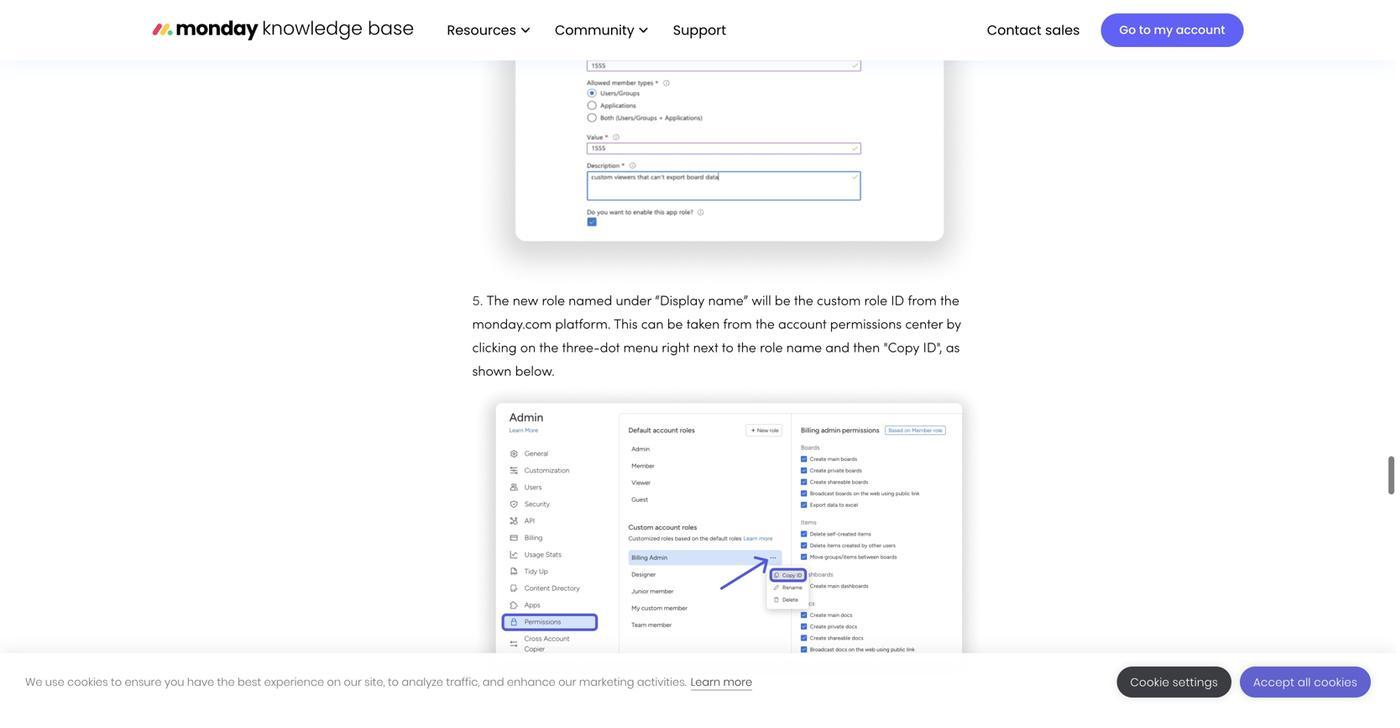 Task type: describe. For each thing, give the bounding box(es) containing it.
1 vertical spatial from
[[723, 294, 752, 307]]

platform.
[[555, 294, 611, 307]]

image_3__12_.png image
[[472, 0, 984, 265]]

permissions
[[830, 294, 902, 307]]

resources
[[447, 20, 516, 39]]

you
[[164, 675, 184, 690]]

go
[[1119, 22, 1136, 38]]

learn more link
[[691, 675, 752, 691]]

cookie
[[1130, 675, 1170, 690]]

this
[[614, 294, 638, 307]]

to right the site,
[[388, 675, 399, 690]]

as
[[946, 318, 960, 330]]

sales
[[1045, 20, 1080, 39]]

and inside the new role named under "display name" will be the custom role id from the monday.com platform. this can be taken from the account permissions center by clicking on the three-dot menu right next to the role name and then "copy id", as shown below.
[[826, 318, 850, 330]]

1 our from the left
[[344, 675, 362, 690]]

by
[[947, 294, 961, 307]]

the up by
[[940, 271, 960, 283]]

marketing
[[579, 675, 634, 690]]

1 horizontal spatial from
[[908, 271, 937, 283]]

ensure
[[125, 675, 162, 690]]

named
[[569, 271, 612, 283]]

support
[[673, 20, 726, 39]]

below.
[[515, 341, 555, 354]]

to inside the new role named under "display name" will be the custom role id from the monday.com platform. this can be taken from the account permissions center by clicking on the three-dot menu right next to the role name and then "copy id", as shown below.
[[722, 318, 734, 330]]

experience
[[264, 675, 324, 690]]

right
[[662, 318, 690, 330]]

contact sales
[[987, 20, 1080, 39]]

accept all cookies
[[1253, 675, 1358, 690]]

0 horizontal spatial be
[[667, 294, 683, 307]]

next
[[693, 318, 718, 330]]

will
[[752, 271, 771, 283]]

resources link
[[439, 16, 538, 45]]

menu
[[623, 318, 658, 330]]

the down will
[[756, 294, 775, 307]]

"copy
[[884, 318, 920, 330]]

three-
[[562, 318, 600, 330]]

shown
[[472, 341, 512, 354]]

1 horizontal spatial role
[[760, 318, 783, 330]]

on inside dialog
[[327, 675, 341, 690]]

activities.
[[637, 675, 687, 690]]

have
[[187, 675, 214, 690]]

cookie settings button
[[1117, 667, 1232, 698]]

we
[[25, 675, 42, 690]]

account inside main element
[[1176, 22, 1225, 38]]

the left custom
[[794, 271, 813, 283]]

taken
[[687, 294, 720, 307]]

group_1_ _2023 01 12t114829.796.png image
[[472, 359, 984, 664]]



Task type: locate. For each thing, give the bounding box(es) containing it.
cookies for use
[[67, 675, 108, 690]]

and
[[826, 318, 850, 330], [483, 675, 504, 690]]

more
[[723, 675, 752, 690]]

then
[[853, 318, 880, 330]]

monday.com
[[472, 294, 552, 307]]

0 horizontal spatial our
[[344, 675, 362, 690]]

site,
[[365, 675, 385, 690]]

2 cookies from the left
[[1314, 675, 1358, 690]]

new
[[513, 271, 538, 283]]

enhance
[[507, 675, 556, 690]]

0 vertical spatial account
[[1176, 22, 1225, 38]]

1 horizontal spatial and
[[826, 318, 850, 330]]

cookies inside button
[[1314, 675, 1358, 690]]

the right next
[[737, 318, 756, 330]]

on inside the new role named under "display name" will be the custom role id from the monday.com platform. this can be taken from the account permissions center by clicking on the three-dot menu right next to the role name and then "copy id", as shown below.
[[520, 318, 536, 330]]

our
[[344, 675, 362, 690], [558, 675, 576, 690]]

dialog containing cookie settings
[[0, 653, 1396, 711]]

0 vertical spatial and
[[826, 318, 850, 330]]

the up the below.
[[539, 318, 559, 330]]

from up the center
[[908, 271, 937, 283]]

0 horizontal spatial and
[[483, 675, 504, 690]]

1 horizontal spatial be
[[775, 271, 791, 283]]

the
[[487, 271, 509, 283]]

0 vertical spatial on
[[520, 318, 536, 330]]

analyze
[[402, 675, 443, 690]]

contact sales link
[[979, 16, 1088, 45]]

2 horizontal spatial role
[[864, 271, 888, 283]]

the left best
[[217, 675, 235, 690]]

under
[[616, 271, 652, 283]]

traffic,
[[446, 675, 480, 690]]

main element
[[430, 0, 1244, 60]]

all
[[1298, 675, 1311, 690]]

dialog
[[0, 653, 1396, 711]]

account
[[1176, 22, 1225, 38], [778, 294, 827, 307]]

role left id
[[864, 271, 888, 283]]

0 horizontal spatial from
[[723, 294, 752, 307]]

from
[[908, 271, 937, 283], [723, 294, 752, 307]]

role right new
[[542, 271, 565, 283]]

2 our from the left
[[558, 675, 576, 690]]

to right go
[[1139, 22, 1151, 38]]

id",
[[923, 318, 942, 330]]

the
[[794, 271, 813, 283], [940, 271, 960, 283], [756, 294, 775, 307], [539, 318, 559, 330], [737, 318, 756, 330], [217, 675, 235, 690]]

role
[[542, 271, 565, 283], [864, 271, 888, 283], [760, 318, 783, 330]]

our left the site,
[[344, 675, 362, 690]]

our right enhance
[[558, 675, 576, 690]]

1 horizontal spatial account
[[1176, 22, 1225, 38]]

cookies right use on the bottom of the page
[[67, 675, 108, 690]]

support link
[[665, 16, 740, 45], [673, 20, 731, 39]]

1 vertical spatial account
[[778, 294, 827, 307]]

and inside dialog
[[483, 675, 504, 690]]

to inside main element
[[1139, 22, 1151, 38]]

and left the 'then'
[[826, 318, 850, 330]]

be
[[775, 271, 791, 283], [667, 294, 683, 307]]

best
[[238, 675, 261, 690]]

1 vertical spatial on
[[327, 675, 341, 690]]

my
[[1154, 22, 1173, 38]]

accept all cookies button
[[1240, 667, 1371, 698]]

cookies right all at the bottom of page
[[1314, 675, 1358, 690]]

0 horizontal spatial account
[[778, 294, 827, 307]]

on
[[520, 318, 536, 330], [327, 675, 341, 690]]

clicking
[[472, 318, 517, 330]]

dot
[[600, 318, 620, 330]]

0 horizontal spatial on
[[327, 675, 341, 690]]

use
[[45, 675, 64, 690]]

cookies
[[67, 675, 108, 690], [1314, 675, 1358, 690]]

from down name"
[[723, 294, 752, 307]]

to left ensure at the bottom
[[111, 675, 122, 690]]

cookie settings
[[1130, 675, 1218, 690]]

be right can
[[667, 294, 683, 307]]

id
[[891, 271, 904, 283]]

1 vertical spatial be
[[667, 294, 683, 307]]

center
[[905, 294, 943, 307]]

community
[[555, 20, 635, 39]]

to right next
[[722, 318, 734, 330]]

name"
[[708, 271, 748, 283]]

go to my account link
[[1101, 13, 1244, 47]]

the new role named under "display name" will be the custom role id from the monday.com platform. this can be taken from the account permissions center by clicking on the three-dot menu right next to the role name and then "copy id", as shown below.
[[472, 271, 961, 354]]

1 horizontal spatial our
[[558, 675, 576, 690]]

and right traffic,
[[483, 675, 504, 690]]

name
[[787, 318, 822, 330]]

accept
[[1253, 675, 1295, 690]]

0 horizontal spatial cookies
[[67, 675, 108, 690]]

go to my account
[[1119, 22, 1225, 38]]

community link
[[547, 16, 656, 45]]

learn
[[691, 675, 721, 690]]

1 horizontal spatial cookies
[[1314, 675, 1358, 690]]

contact
[[987, 20, 1042, 39]]

can
[[641, 294, 664, 307]]

1 cookies from the left
[[67, 675, 108, 690]]

monday.com logo image
[[152, 12, 413, 47]]

cookies for all
[[1314, 675, 1358, 690]]

on up the below.
[[520, 318, 536, 330]]

account right my
[[1176, 22, 1225, 38]]

account up name at the top right of the page
[[778, 294, 827, 307]]

1 horizontal spatial on
[[520, 318, 536, 330]]

role left name at the top right of the page
[[760, 318, 783, 330]]

account inside the new role named under "display name" will be the custom role id from the monday.com platform. this can be taken from the account permissions center by clicking on the three-dot menu right next to the role name and then "copy id", as shown below.
[[778, 294, 827, 307]]

custom
[[817, 271, 861, 283]]

0 vertical spatial from
[[908, 271, 937, 283]]

list
[[430, 0, 740, 60]]

0 vertical spatial be
[[775, 271, 791, 283]]

0 horizontal spatial role
[[542, 271, 565, 283]]

"display
[[655, 271, 705, 283]]

we use cookies to ensure you have the best experience on our site, to analyze traffic, and enhance our marketing activities. learn more
[[25, 675, 752, 690]]

1 vertical spatial and
[[483, 675, 504, 690]]

the inside dialog
[[217, 675, 235, 690]]

be right will
[[775, 271, 791, 283]]

to
[[1139, 22, 1151, 38], [722, 318, 734, 330], [111, 675, 122, 690], [388, 675, 399, 690]]

settings
[[1173, 675, 1218, 690]]

list containing resources
[[430, 0, 740, 60]]

on right experience
[[327, 675, 341, 690]]



Task type: vqa. For each thing, say whether or not it's contained in the screenshot.
right
yes



